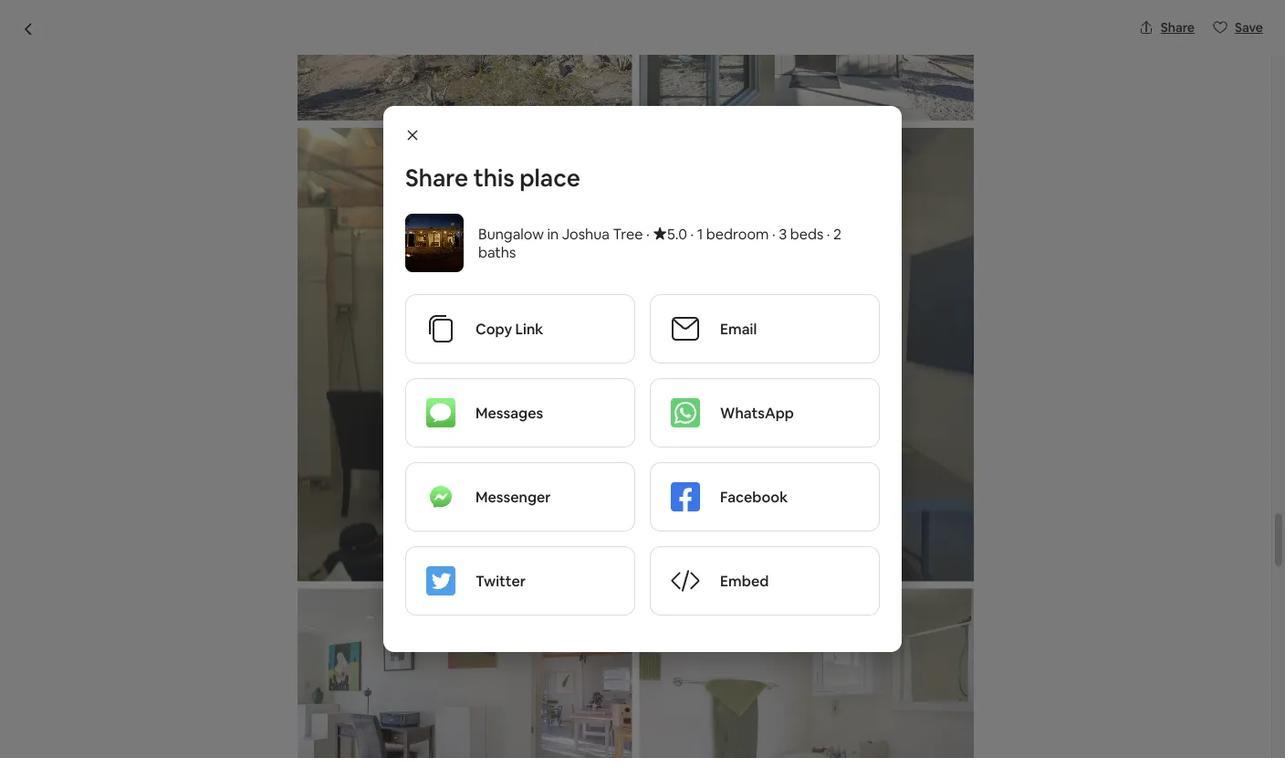Task type: locate. For each thing, give the bounding box(es) containing it.
0 vertical spatial for
[[384, 427, 401, 443]]

2
[[834, 224, 842, 243], [328, 331, 336, 350]]

0 vertical spatial highlands
[[209, 611, 275, 629]]

tree left ★5.0
[[613, 224, 643, 243]]

fee
[[929, 617, 951, 635]]

★5.0
[[653, 224, 688, 243]]

a
[[367, 632, 375, 651], [320, 654, 328, 673]]

1 vertical spatial to
[[302, 654, 317, 673]]

bath
[[504, 632, 535, 651]]

that's
[[281, 427, 314, 443]]

of
[[151, 676, 165, 695]]

beds
[[791, 224, 824, 243], [284, 331, 318, 350]]

listing image 24 image
[[640, 0, 975, 120], [640, 0, 975, 120]]

1 vertical spatial 2
[[328, 331, 336, 350]]

share this place
[[406, 163, 581, 193]]

copy link
[[476, 319, 544, 338]]

in right check
[[270, 489, 280, 505]]

artist
[[278, 611, 316, 629], [223, 632, 261, 651]]

bungalow
[[479, 224, 544, 243]]

for
[[384, 427, 401, 443], [537, 654, 557, 673]]

tree up bath
[[521, 611, 551, 629]]

1 vertical spatial baths
[[339, 331, 377, 350]]

0 horizontal spatial a
[[320, 654, 328, 673]]

1 horizontal spatial tree
[[521, 611, 551, 629]]

0 vertical spatial artist
[[278, 611, 316, 629]]

1 vertical spatial for
[[537, 654, 557, 673]]

dialog containing share
[[0, 0, 1286, 758]]

1 horizontal spatial 2
[[834, 224, 842, 243]]

total before taxes
[[829, 680, 954, 698]]

0 vertical spatial in
[[548, 224, 559, 243]]

before right the total
[[867, 680, 913, 698]]

3 inside bungalow in joshua tree · ★5.0 · 1 bedroom · 3 beds · 2 baths
[[779, 224, 787, 243]]

share inside button
[[1162, 19, 1196, 36]]

baths inside entire bungalow hosted by frederick 3 beds · 2 baths
[[339, 331, 377, 350]]

won't
[[927, 546, 960, 562]]

2 horizontal spatial tree
[[613, 224, 643, 243]]

baths down the this
[[479, 242, 516, 261]]

1 vertical spatial ranch
[[264, 632, 306, 651]]

3 right bedroom
[[779, 224, 787, 243]]

share for share this place
[[406, 163, 469, 193]]

3 down bungalow at the left of the page
[[273, 331, 281, 350]]

with inside the joshua tree highlands artist ranch located next to joshua tree national park. the highlands artist ranch includes a one bedroom/one bath cabin with full kitchen, patio, & wi-fi. it is adjacent to a 900 sq. ft. art studio equipped for any project. guest have use of our new art lab library during their stay.
[[578, 632, 607, 651]]

save button
[[1207, 12, 1271, 43]]

0 horizontal spatial share
[[406, 163, 469, 193]]

before down the
[[303, 527, 349, 546]]

copy link button
[[406, 295, 635, 363]]

1 horizontal spatial for
[[537, 654, 557, 673]]

sq.
[[360, 654, 380, 673]]

0 vertical spatial share
[[1162, 19, 1196, 36]]

0 horizontal spatial beds
[[284, 331, 318, 350]]

march
[[353, 527, 395, 546]]

1 vertical spatial you
[[902, 546, 924, 562]]

5 acres to explore out your back door. image
[[298, 0, 632, 120], [298, 0, 632, 120]]

artist up the is
[[223, 632, 261, 651]]

ranch up adjacent
[[264, 632, 306, 651]]

joshua tree highlands artist ranch located next to joshua tree national park. the highlands artist ranch includes a one bedroom/one bath cabin with full kitchen, patio, & wi-fi. it is adjacent to a 900 sq. ft. art studio equipped for any project. guest have use of our new art lab library during their stay.
[[125, 611, 721, 695]]

joshua up bath
[[470, 611, 517, 629]]

0 vertical spatial 2
[[834, 224, 842, 243]]

room
[[195, 427, 226, 443]]

joshua down place
[[562, 224, 610, 243]]

workspace
[[258, 403, 334, 422]]

share button
[[1132, 12, 1203, 43]]

2 inside bungalow in joshua tree · ★5.0 · 1 bedroom · 3 beds · 2 baths
[[834, 224, 842, 243]]

0 horizontal spatial 2
[[328, 331, 336, 350]]

joshua inside bungalow in joshua tree · ★5.0 · 1 bedroom · 3 beds · 2 baths
[[562, 224, 610, 243]]

you for you won't be charged yet
[[902, 546, 924, 562]]

share for share
[[1162, 19, 1196, 36]]

0 horizontal spatial before
[[303, 527, 349, 546]]

1 horizontal spatial artist
[[278, 611, 316, 629]]

0 vertical spatial with
[[229, 427, 255, 443]]

with
[[229, 427, 255, 443], [283, 489, 308, 505], [578, 632, 607, 651]]

0 vertical spatial 3
[[779, 224, 787, 243]]

2 vertical spatial with
[[578, 632, 607, 651]]

with left the
[[283, 489, 308, 505]]

1 vertical spatial a
[[320, 654, 328, 673]]

for right suited
[[384, 427, 401, 443]]

1 horizontal spatial a
[[367, 632, 375, 651]]

artist up includes
[[278, 611, 316, 629]]

1 horizontal spatial to
[[452, 611, 466, 629]]

1 vertical spatial in
[[270, 489, 280, 505]]

1 horizontal spatial joshua
[[470, 611, 517, 629]]

0 horizontal spatial for
[[384, 427, 401, 443]]

0 horizontal spatial 3
[[273, 331, 281, 350]]

with left the wifi
[[229, 427, 255, 443]]

$450
[[829, 584, 863, 602]]

learn more about the host, frederick. image
[[670, 300, 721, 352], [670, 300, 721, 352]]

ranch up includes
[[320, 611, 361, 629]]

twitter link
[[406, 547, 635, 615]]

beds right bedroom
[[791, 224, 824, 243]]

highlands artist ranch image 3 image
[[643, 80, 892, 271]]

facebook
[[721, 487, 788, 506]]

0 vertical spatial you
[[183, 489, 205, 505]]

1 horizontal spatial in
[[548, 224, 559, 243]]

art studio kitchen & bath image
[[298, 589, 632, 758], [298, 589, 632, 758]]

1 vertical spatial before
[[867, 680, 913, 698]]

art
[[226, 676, 248, 695]]

bedroom
[[707, 224, 769, 243]]

3
[[779, 224, 787, 243], [273, 331, 281, 350]]

whatsapp
[[721, 403, 795, 422]]

kitchen,
[[634, 632, 687, 651]]

3 inside entire bungalow hosted by frederick 3 beds · 2 baths
[[273, 331, 281, 350]]

a left 900
[[320, 654, 328, 673]]

2 horizontal spatial with
[[578, 632, 607, 651]]

messages link
[[406, 379, 635, 447]]

for down cabin in the bottom of the page
[[537, 654, 557, 673]]

highlands up the is
[[209, 611, 275, 629]]

1 horizontal spatial you
[[902, 546, 924, 562]]

1 horizontal spatial baths
[[479, 242, 516, 261]]

full
[[610, 632, 631, 651]]

save
[[1236, 19, 1264, 36]]

· inside entire bungalow hosted by frederick 3 beds · 2 baths
[[321, 331, 324, 350]]

4/3/2024 button
[[829, 370, 1124, 422]]

dedicated
[[183, 403, 255, 422]]

copy
[[476, 319, 513, 338]]

you can check in with the building staff.
[[183, 489, 412, 505]]

embed
[[721, 571, 769, 590]]

900
[[331, 654, 357, 673]]

cancellation
[[216, 527, 300, 546]]

0 horizontal spatial artist
[[223, 632, 261, 651]]

with for can
[[283, 489, 308, 505]]

0 horizontal spatial in
[[270, 489, 280, 505]]

1 horizontal spatial ranch
[[320, 611, 361, 629]]

1 vertical spatial share
[[406, 163, 469, 193]]

beds inside bungalow in joshua tree · ★5.0 · 1 bedroom · 3 beds · 2 baths
[[791, 224, 824, 243]]

0 horizontal spatial tree
[[176, 611, 206, 629]]

2 horizontal spatial joshua
[[562, 224, 610, 243]]

1 vertical spatial beds
[[284, 331, 318, 350]]

art studio bathroom image
[[640, 589, 975, 758], [640, 589, 975, 758]]

joshua up the
[[125, 611, 172, 629]]

1 horizontal spatial with
[[283, 489, 308, 505]]

beds down hosted
[[284, 331, 318, 350]]

0 horizontal spatial with
[[229, 427, 255, 443]]

dedicated workspace a room with wifi that's well-suited for working.
[[183, 403, 454, 443]]

0 horizontal spatial baths
[[339, 331, 377, 350]]

you for you can check in with the building staff.
[[183, 489, 205, 505]]

includes
[[309, 632, 364, 651]]

you left won't on the bottom
[[902, 546, 924, 562]]

to up the bedroom/one
[[452, 611, 466, 629]]

with inside dedicated workspace a room with wifi that's well-suited for working.
[[229, 427, 255, 443]]

one
[[378, 632, 404, 651]]

0 vertical spatial a
[[367, 632, 375, 651]]

1 vertical spatial 3
[[273, 331, 281, 350]]

messenger link
[[406, 463, 635, 531]]

1 horizontal spatial beds
[[791, 224, 824, 243]]

in right bungalow
[[548, 224, 559, 243]]

dialog
[[0, 0, 1286, 758]]

0 horizontal spatial you
[[183, 489, 205, 505]]

for inside the joshua tree highlands artist ranch located next to joshua tree national park. the highlands artist ranch includes a one bedroom/one bath cabin with full kitchen, patio, & wi-fi. it is adjacent to a 900 sq. ft. art studio equipped for any project. guest have use of our new art lab library during their stay.
[[537, 654, 557, 673]]

the
[[125, 632, 150, 651]]

total
[[829, 680, 864, 698]]

0 horizontal spatial ranch
[[264, 632, 306, 651]]

nights
[[889, 584, 930, 602]]

0 vertical spatial baths
[[479, 242, 516, 261]]

to up library
[[302, 654, 317, 673]]

a left one
[[367, 632, 375, 651]]

inside studio. image
[[298, 128, 975, 581], [298, 128, 975, 581]]

entire bungalow hosted by frederick 3 beds · 2 baths
[[125, 299, 470, 350]]

during
[[328, 676, 372, 695]]

joshua
[[562, 224, 610, 243], [125, 611, 172, 629], [470, 611, 517, 629]]

1 vertical spatial with
[[283, 489, 308, 505]]

0 vertical spatial before
[[303, 527, 349, 546]]

share
[[1162, 19, 1196, 36], [406, 163, 469, 193]]

ft.
[[383, 654, 398, 673]]

highlands up wi- on the bottom left of the page
[[154, 632, 220, 651]]

you
[[183, 489, 205, 505], [902, 546, 924, 562]]

beds inside entire bungalow hosted by frederick 3 beds · 2 baths
[[284, 331, 318, 350]]

service
[[878, 617, 926, 635]]

facebook link
[[651, 463, 880, 531]]

·
[[647, 224, 650, 243], [691, 224, 694, 243], [773, 224, 776, 243], [827, 224, 831, 243], [321, 331, 324, 350]]

share left the this
[[406, 163, 469, 193]]

highlands artist ranch image 4 image
[[899, 0, 1148, 73]]

is
[[227, 654, 237, 673]]

our
[[169, 676, 191, 695]]

1 horizontal spatial share
[[1162, 19, 1196, 36]]

airbnb
[[829, 617, 875, 635]]

tree up wi- on the bottom left of the page
[[176, 611, 206, 629]]

baths down hosted
[[339, 331, 377, 350]]

before
[[303, 527, 349, 546], [867, 680, 913, 698]]

1 horizontal spatial 3
[[779, 224, 787, 243]]

share inside dialog
[[406, 163, 469, 193]]

highlands
[[209, 611, 275, 629], [154, 632, 220, 651]]

ranch
[[320, 611, 361, 629], [264, 632, 306, 651]]

share left save button
[[1162, 19, 1196, 36]]

reserve
[[949, 500, 1004, 518]]

0 vertical spatial beds
[[791, 224, 824, 243]]

you left can
[[183, 489, 205, 505]]

patio,
[[125, 654, 163, 673]]

with down national
[[578, 632, 607, 651]]

in
[[548, 224, 559, 243], [270, 489, 280, 505]]

highlands artist ranch image 5 image
[[899, 80, 1148, 271]]



Task type: vqa. For each thing, say whether or not it's contained in the screenshot.
The Beds
yes



Task type: describe. For each thing, give the bounding box(es) containing it.
5
[[878, 584, 886, 602]]

tree inside bungalow in joshua tree · ★5.0 · 1 bedroom · 3 beds · 2 baths
[[613, 224, 643, 243]]

adjacent
[[240, 654, 299, 673]]

night
[[881, 329, 916, 348]]

email link
[[651, 295, 880, 363]]

this
[[474, 163, 515, 193]]

wifi
[[258, 427, 278, 443]]

reserve button
[[829, 487, 1124, 531]]

0 vertical spatial to
[[452, 611, 466, 629]]

bedroom/one
[[407, 632, 501, 651]]

0 vertical spatial ranch
[[320, 611, 361, 629]]

new
[[194, 676, 223, 695]]

park.
[[612, 611, 645, 629]]

highlands artist ranch cottage image
[[643, 0, 892, 73]]

embed button
[[651, 547, 880, 615]]

1 horizontal spatial before
[[867, 680, 913, 698]]

$450 x 5 nights
[[829, 584, 930, 602]]

fi.
[[199, 654, 211, 673]]

free
[[183, 527, 213, 546]]

main studio image
[[125, 0, 636, 271]]

well-
[[317, 427, 345, 443]]

national
[[554, 611, 609, 629]]

next
[[418, 611, 449, 629]]

can
[[208, 489, 229, 505]]

charged
[[980, 546, 1029, 562]]

$450 x 5 nights button
[[829, 584, 930, 602]]

project.
[[587, 654, 639, 673]]

1 vertical spatial highlands
[[154, 632, 220, 651]]

equipped
[[469, 654, 534, 673]]

2 inside entire bungalow hosted by frederick 3 beds · 2 baths
[[328, 331, 336, 350]]

for inside dedicated workspace a room with wifi that's well-suited for working.
[[384, 427, 401, 443]]

have
[[686, 654, 718, 673]]

art
[[401, 654, 421, 673]]

in inside bungalow in joshua tree · ★5.0 · 1 bedroom · 3 beds · 2 baths
[[548, 224, 559, 243]]

4/3/2024
[[840, 394, 895, 411]]

entire
[[125, 299, 180, 325]]

yet
[[1032, 546, 1051, 562]]

email
[[721, 319, 757, 338]]

twitter
[[476, 571, 526, 590]]

any
[[560, 654, 584, 673]]

building
[[334, 489, 381, 505]]

with for workspace
[[229, 427, 255, 443]]

1 vertical spatial artist
[[223, 632, 261, 651]]

stay.
[[410, 676, 440, 695]]

place
[[520, 163, 581, 193]]

working.
[[404, 427, 454, 443]]

hosted
[[282, 299, 349, 325]]

their
[[375, 676, 406, 695]]

0 horizontal spatial to
[[302, 654, 317, 673]]

staff.
[[383, 489, 412, 505]]

bungalow
[[184, 299, 278, 325]]

share dialog
[[384, 106, 902, 652]]

messages
[[476, 403, 544, 422]]

guest
[[642, 654, 683, 673]]

x
[[867, 584, 874, 602]]

library
[[279, 676, 325, 695]]

it
[[215, 654, 224, 673]]

you won't be charged yet
[[902, 546, 1051, 562]]

airbnb service fee
[[829, 617, 951, 635]]

wi-
[[179, 654, 199, 673]]

0 horizontal spatial joshua
[[125, 611, 172, 629]]

cabin
[[538, 632, 575, 651]]

4
[[398, 527, 407, 546]]

located
[[364, 611, 415, 629]]

free cancellation before march 4
[[183, 527, 407, 546]]

whatsapp link
[[651, 379, 880, 447]]

airbnb service fee button
[[829, 617, 951, 635]]

use
[[125, 676, 148, 695]]

taxes
[[916, 680, 954, 698]]

check
[[232, 489, 267, 505]]

lab
[[251, 676, 276, 695]]

a
[[183, 427, 192, 443]]

link
[[516, 319, 544, 338]]

suited
[[345, 427, 381, 443]]

baths inside bungalow in joshua tree · ★5.0 · 1 bedroom · 3 beds · 2 baths
[[479, 242, 516, 261]]

bungalow in joshua tree · ★5.0 · 1 bedroom · 3 beds · 2 baths
[[479, 224, 842, 261]]

1
[[697, 224, 704, 243]]

studio
[[424, 654, 466, 673]]



